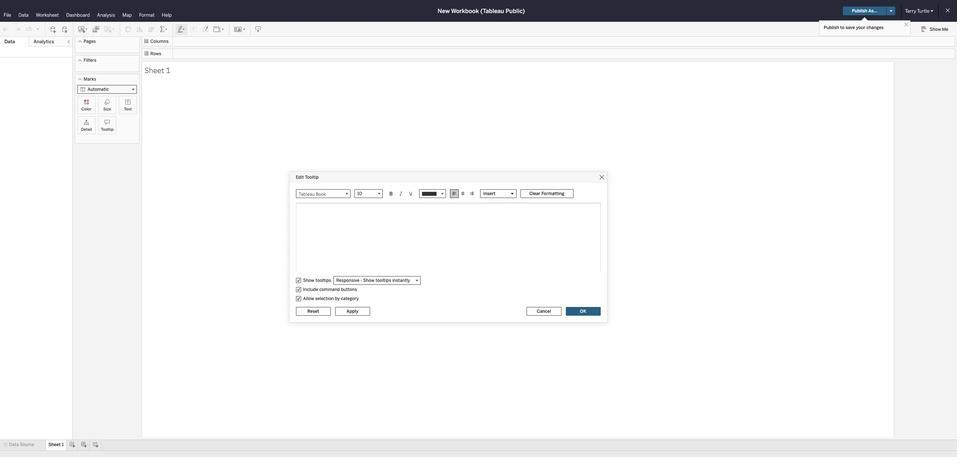 Task type: describe. For each thing, give the bounding box(es) containing it.
show for show tooltips
[[303, 278, 315, 283]]

undo image
[[2, 26, 9, 33]]

tooltip inside dialog
[[305, 175, 319, 180]]

analysis
[[97, 12, 115, 18]]

publish as... button
[[844, 7, 887, 15]]

source
[[20, 442, 34, 447]]

formatting
[[542, 191, 565, 196]]

show me button
[[919, 24, 956, 35]]

new workbook (tableau public)
[[438, 7, 525, 14]]

publish for publish as...
[[853, 8, 868, 13]]

category
[[341, 296, 359, 301]]

file
[[4, 12, 11, 18]]

close image
[[904, 21, 911, 28]]

edit tooltip dialog
[[290, 172, 608, 322]]

by
[[335, 296, 340, 301]]

duplicate image
[[92, 26, 100, 33]]

apply
[[347, 309, 359, 314]]

rows
[[150, 51, 161, 56]]

collapse image
[[67, 40, 71, 44]]

0 vertical spatial tooltip
[[101, 127, 114, 132]]

ok
[[580, 309, 587, 314]]

to
[[841, 25, 845, 30]]

fit image
[[213, 26, 225, 33]]

1 vertical spatial data
[[4, 39, 15, 44]]

show tooltips
[[303, 278, 331, 283]]

0 horizontal spatial replay animation image
[[25, 26, 33, 33]]

show for show me
[[930, 27, 942, 32]]

1 horizontal spatial sheet
[[145, 65, 165, 75]]

totals image
[[160, 26, 168, 33]]

dashboard
[[66, 12, 90, 18]]

1 horizontal spatial sheet 1
[[145, 65, 170, 75]]

filters
[[84, 58, 96, 63]]

horizontal alignment control element
[[450, 189, 476, 198]]

clear formatting button
[[521, 189, 574, 198]]

edit
[[296, 175, 304, 180]]

changes
[[867, 25, 884, 30]]

highlight image
[[177, 26, 186, 33]]

format workbook image
[[202, 26, 209, 33]]

cancel
[[537, 309, 551, 314]]

show labels image
[[190, 26, 197, 33]]

your
[[857, 25, 866, 30]]

show me
[[930, 27, 949, 32]]

1 vertical spatial 1
[[62, 442, 64, 447]]

(tableau
[[481, 7, 505, 14]]

0 vertical spatial data
[[18, 12, 29, 18]]

terry
[[906, 8, 917, 14]]

save
[[846, 25, 856, 30]]

help
[[162, 12, 172, 18]]



Task type: locate. For each thing, give the bounding box(es) containing it.
tooltip
[[101, 127, 114, 132], [305, 175, 319, 180]]

1 horizontal spatial show
[[930, 27, 942, 32]]

pages
[[84, 39, 96, 44]]

1 horizontal spatial tooltip
[[305, 175, 319, 180]]

1 vertical spatial sheet
[[48, 442, 61, 447]]

1 down columns
[[166, 65, 170, 75]]

replay animation image right redo icon
[[25, 26, 33, 33]]

1
[[166, 65, 170, 75], [62, 442, 64, 447]]

buttons
[[341, 287, 357, 292]]

apply button
[[335, 307, 370, 316]]

1 horizontal spatial 1
[[166, 65, 170, 75]]

selection
[[316, 296, 334, 301]]

format
[[139, 12, 155, 18]]

analytics
[[34, 39, 54, 44]]

0 vertical spatial publish
[[853, 8, 868, 13]]

show up include
[[303, 278, 315, 283]]

sort ascending image
[[136, 26, 144, 33]]

sheet 1
[[145, 65, 170, 75], [48, 442, 64, 447]]

show
[[930, 27, 942, 32], [303, 278, 315, 283]]

data left the source
[[9, 442, 19, 447]]

0 horizontal spatial sheet
[[48, 442, 61, 447]]

reset
[[308, 309, 319, 314]]

show/hide cards image
[[234, 26, 246, 33]]

0 horizontal spatial show
[[303, 278, 315, 283]]

publish to save your changes
[[824, 25, 884, 30]]

sheet down rows
[[145, 65, 165, 75]]

detail
[[81, 127, 92, 132]]

terry turtle
[[906, 8, 930, 14]]

sheet
[[145, 65, 165, 75], [48, 442, 61, 447]]

clear sheet image
[[104, 26, 116, 33]]

0 vertical spatial sheet
[[145, 65, 165, 75]]

replay animation image up 'analytics'
[[36, 27, 40, 31]]

redo image
[[14, 26, 21, 33]]

1 vertical spatial publish
[[824, 25, 840, 30]]

cancel button
[[527, 307, 562, 316]]

0 horizontal spatial tooltip
[[101, 127, 114, 132]]

data down undo image
[[4, 39, 15, 44]]

sort descending image
[[148, 26, 155, 33]]

public)
[[506, 7, 525, 14]]

swap rows and columns image
[[125, 26, 132, 33]]

sheet 1 right the source
[[48, 442, 64, 447]]

reset button
[[296, 307, 331, 316]]

tooltips
[[316, 278, 331, 283]]

replay animation image
[[25, 26, 33, 33], [36, 27, 40, 31]]

size
[[103, 107, 111, 112]]

color
[[81, 107, 92, 112]]

publish for publish to save your changes
[[824, 25, 840, 30]]

data source
[[9, 442, 34, 447]]

as...
[[869, 8, 878, 13]]

worksheet
[[36, 12, 59, 18]]

sheet 1 down rows
[[145, 65, 170, 75]]

allow selection by category
[[303, 296, 359, 301]]

pause auto updates image
[[61, 26, 69, 33]]

clear
[[530, 191, 541, 196]]

data up redo icon
[[18, 12, 29, 18]]

command
[[319, 287, 340, 292]]

marks
[[84, 77, 96, 82]]

publish
[[853, 8, 868, 13], [824, 25, 840, 30]]

0 vertical spatial 1
[[166, 65, 170, 75]]

tooltip down size
[[101, 127, 114, 132]]

data
[[18, 12, 29, 18], [4, 39, 15, 44], [9, 442, 19, 447]]

map
[[122, 12, 132, 18]]

text
[[124, 107, 132, 112]]

me
[[943, 27, 949, 32]]

2 vertical spatial data
[[9, 442, 19, 447]]

0 horizontal spatial publish
[[824, 25, 840, 30]]

allow
[[303, 296, 314, 301]]

1 vertical spatial tooltip
[[305, 175, 319, 180]]

columns
[[150, 39, 169, 44]]

edit tooltip
[[296, 175, 319, 180]]

clear formatting
[[530, 191, 565, 196]]

new
[[438, 7, 450, 14]]

1 vertical spatial sheet 1
[[48, 442, 64, 447]]

1 vertical spatial show
[[303, 278, 315, 283]]

1 horizontal spatial replay animation image
[[36, 27, 40, 31]]

show inside "edit tooltip" dialog
[[303, 278, 315, 283]]

ok button
[[566, 307, 601, 316]]

publish as...
[[853, 8, 878, 13]]

download image
[[255, 26, 262, 33]]

publish inside 'button'
[[853, 8, 868, 13]]

0 vertical spatial sheet 1
[[145, 65, 170, 75]]

1 horizontal spatial publish
[[853, 8, 868, 13]]

include command buttons
[[303, 287, 357, 292]]

include
[[303, 287, 318, 292]]

sheet right the source
[[48, 442, 61, 447]]

workbook
[[451, 7, 479, 14]]

tooltip right edit
[[305, 175, 319, 180]]

0 vertical spatial show
[[930, 27, 942, 32]]

new data source image
[[50, 26, 57, 33]]

show left the me
[[930, 27, 942, 32]]

publish left to
[[824, 25, 840, 30]]

1 right the source
[[62, 442, 64, 447]]

new worksheet image
[[78, 26, 88, 33]]

turtle
[[918, 8, 930, 14]]

0 horizontal spatial 1
[[62, 442, 64, 447]]

publish left as...
[[853, 8, 868, 13]]

show inside button
[[930, 27, 942, 32]]

0 horizontal spatial sheet 1
[[48, 442, 64, 447]]



Task type: vqa. For each thing, say whether or not it's contained in the screenshot.
the rightmost Sheet 1
yes



